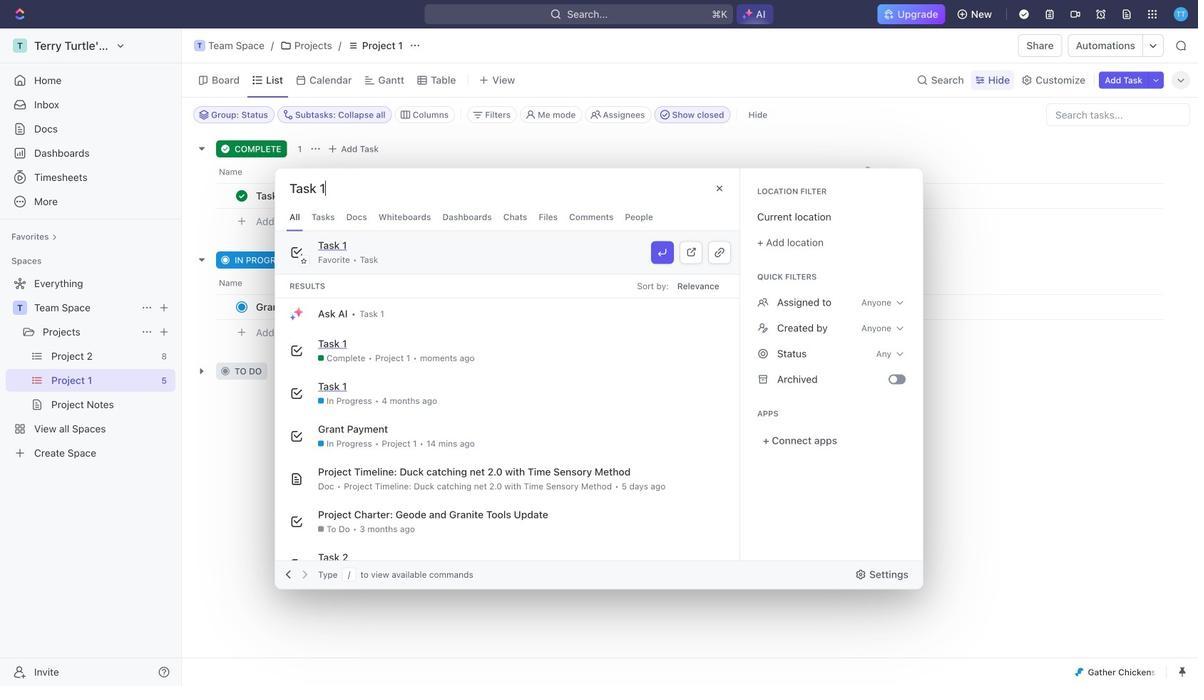 Task type: locate. For each thing, give the bounding box(es) containing it.
1 vertical spatial oqyu6 image
[[757, 323, 769, 334]]

2 vertical spatial oqyu6 image
[[757, 348, 769, 360]]

0 vertical spatial oqyu6 image
[[757, 297, 769, 309]]

1 horizontal spatial team space, , element
[[194, 40, 205, 51]]

0 horizontal spatial team space, , element
[[13, 301, 27, 315]]

tree
[[6, 272, 175, 465]]

team space, , element
[[194, 40, 205, 51], [13, 301, 27, 315]]

oqyu6 image
[[757, 297, 769, 309], [757, 323, 769, 334], [757, 348, 769, 360]]

sidebar navigation
[[0, 29, 182, 687]]

Search or run a command… text field
[[290, 180, 397, 197]]

0 vertical spatial team space, , element
[[194, 40, 205, 51]]

drumstick bite image
[[1075, 669, 1084, 677]]

1 vertical spatial team space, , element
[[13, 301, 27, 315]]

2 oqyu6 image from the top
[[757, 323, 769, 334]]

1 oqyu6 image from the top
[[757, 297, 769, 309]]

a3t97 image
[[757, 374, 769, 386]]



Task type: vqa. For each thing, say whether or not it's contained in the screenshot.
the bottommost 3
no



Task type: describe. For each thing, give the bounding box(es) containing it.
team space, , element inside tree
[[13, 301, 27, 315]]

tree inside sidebar navigation
[[6, 272, 175, 465]]

3 oqyu6 image from the top
[[757, 348, 769, 360]]

Search tasks... text field
[[1047, 104, 1190, 126]]



